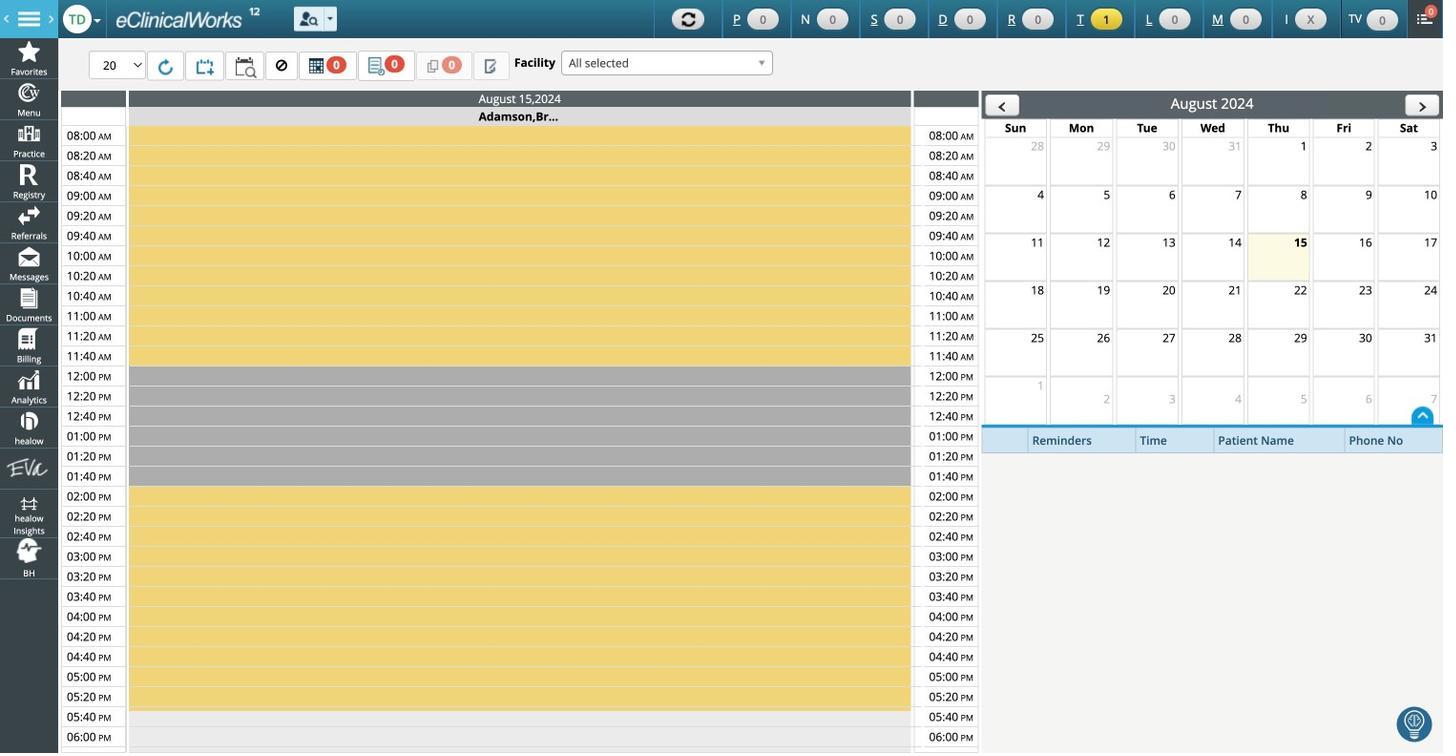 Task type: locate. For each thing, give the bounding box(es) containing it.
rightarrow image
[[4, 15, 10, 25]]

right single arrow image
[[1416, 93, 1430, 119]]

left single arrow image
[[996, 93, 1009, 119]]

block image
[[276, 60, 287, 71]]

appointment search & multiple appointment booking image
[[236, 57, 260, 78]]

nav image
[[18, 12, 40, 26]]

leftarrow image
[[48, 16, 53, 24]]

copy image
[[427, 58, 439, 74]]



Task type: describe. For each thing, give the bounding box(es) containing it.
paste appointment image
[[484, 58, 496, 74]]

refresh scheduler image
[[158, 59, 174, 75]]

bump list image
[[309, 58, 324, 74]]

single appointment image
[[196, 59, 214, 75]]



